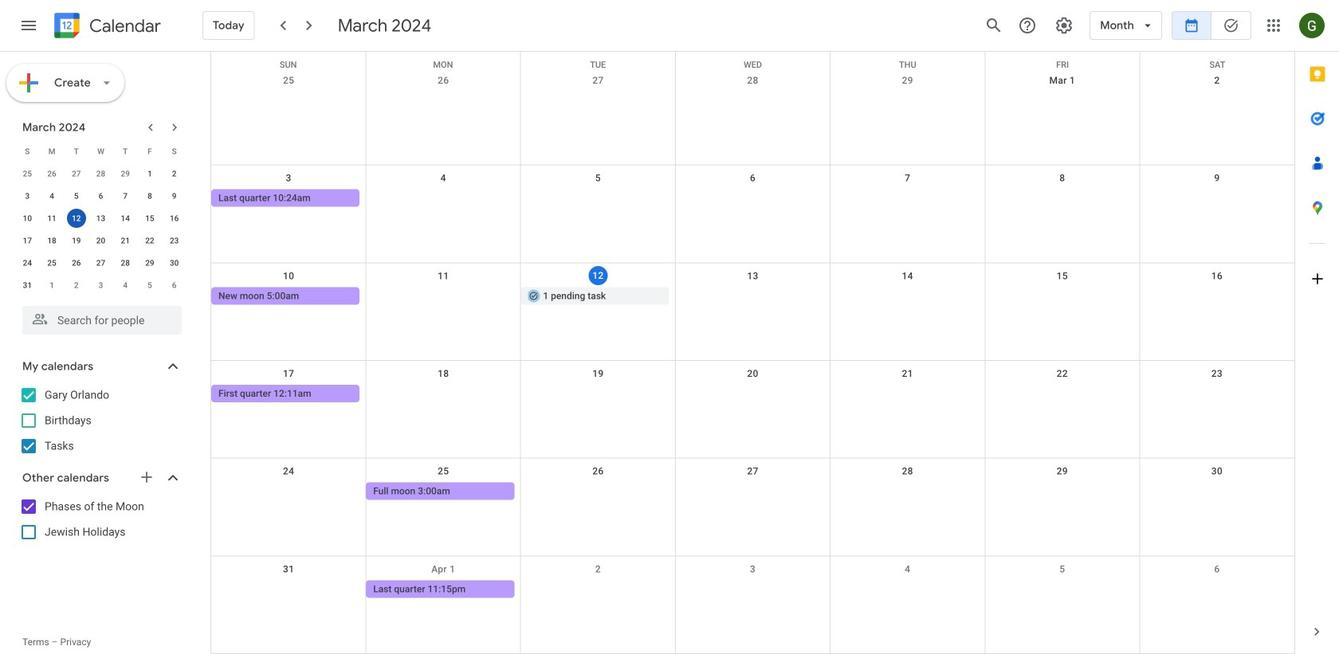 Task type: vqa. For each thing, say whether or not it's contained in the screenshot.
UNITED
no



Task type: describe. For each thing, give the bounding box(es) containing it.
cell inside "march 2024" grid
[[64, 207, 89, 230]]

april 3 element
[[91, 276, 110, 295]]

24 element
[[18, 254, 37, 273]]

april 6 element
[[165, 276, 184, 295]]

settings menu image
[[1055, 16, 1074, 35]]

28 element
[[116, 254, 135, 273]]

Search for people text field
[[32, 306, 172, 335]]

11 element
[[42, 209, 61, 228]]

25 element
[[42, 254, 61, 273]]

april 5 element
[[140, 276, 159, 295]]

april 4 element
[[116, 276, 135, 295]]

add other calendars image
[[139, 470, 155, 486]]

23 element
[[165, 231, 184, 250]]

heading inside calendar element
[[86, 16, 161, 35]]

15 element
[[140, 209, 159, 228]]

april 2 element
[[67, 276, 86, 295]]

my calendars list
[[3, 383, 198, 459]]

february 28 element
[[91, 164, 110, 183]]

16 element
[[165, 209, 184, 228]]

22 element
[[140, 231, 159, 250]]

10 element
[[18, 209, 37, 228]]

other calendars list
[[3, 494, 198, 546]]

february 26 element
[[42, 164, 61, 183]]

21 element
[[116, 231, 135, 250]]

19 element
[[67, 231, 86, 250]]

1 element
[[140, 164, 159, 183]]

13 element
[[91, 209, 110, 228]]

main drawer image
[[19, 16, 38, 35]]

18 element
[[42, 231, 61, 250]]

30 element
[[165, 254, 184, 273]]

april 1 element
[[42, 276, 61, 295]]

3 element
[[18, 187, 37, 206]]



Task type: locate. For each thing, give the bounding box(es) containing it.
calendar element
[[51, 10, 161, 45]]

12, today element
[[67, 209, 86, 228]]

7 element
[[116, 187, 135, 206]]

27 element
[[91, 254, 110, 273]]

february 25 element
[[18, 164, 37, 183]]

february 29 element
[[116, 164, 135, 183]]

20 element
[[91, 231, 110, 250]]

6 element
[[91, 187, 110, 206]]

4 element
[[42, 187, 61, 206]]

5 element
[[67, 187, 86, 206]]

cell
[[366, 190, 521, 209], [521, 190, 676, 209], [831, 190, 986, 209], [986, 190, 1140, 209], [1140, 190, 1295, 209], [64, 207, 89, 230], [366, 287, 521, 307], [831, 287, 986, 307], [986, 287, 1140, 307], [1140, 287, 1295, 307], [366, 385, 521, 404], [521, 385, 676, 404], [831, 385, 986, 404], [986, 385, 1140, 404], [1140, 385, 1295, 404], [211, 483, 366, 502], [521, 483, 676, 502], [831, 483, 986, 502], [986, 483, 1140, 502], [1140, 483, 1295, 502], [211, 581, 366, 600], [521, 581, 676, 600], [831, 581, 986, 600], [986, 581, 1140, 600], [1140, 581, 1295, 600]]

31 element
[[18, 276, 37, 295]]

8 element
[[140, 187, 159, 206]]

17 element
[[18, 231, 37, 250]]

grid
[[211, 52, 1295, 655]]

heading
[[86, 16, 161, 35]]

14 element
[[116, 209, 135, 228]]

row group
[[15, 163, 187, 297]]

row
[[211, 52, 1295, 70], [211, 68, 1295, 166], [15, 140, 187, 163], [15, 163, 187, 185], [211, 166, 1295, 263], [15, 185, 187, 207], [15, 207, 187, 230], [15, 230, 187, 252], [15, 252, 187, 274], [211, 263, 1295, 361], [15, 274, 187, 297], [211, 361, 1295, 459], [211, 459, 1295, 557], [211, 557, 1295, 655]]

9 element
[[165, 187, 184, 206]]

march 2024 grid
[[15, 140, 187, 297]]

None search field
[[0, 300, 198, 335]]

26 element
[[67, 254, 86, 273]]

29 element
[[140, 254, 159, 273]]

february 27 element
[[67, 164, 86, 183]]

tab list
[[1296, 52, 1340, 610]]

2 element
[[165, 164, 184, 183]]



